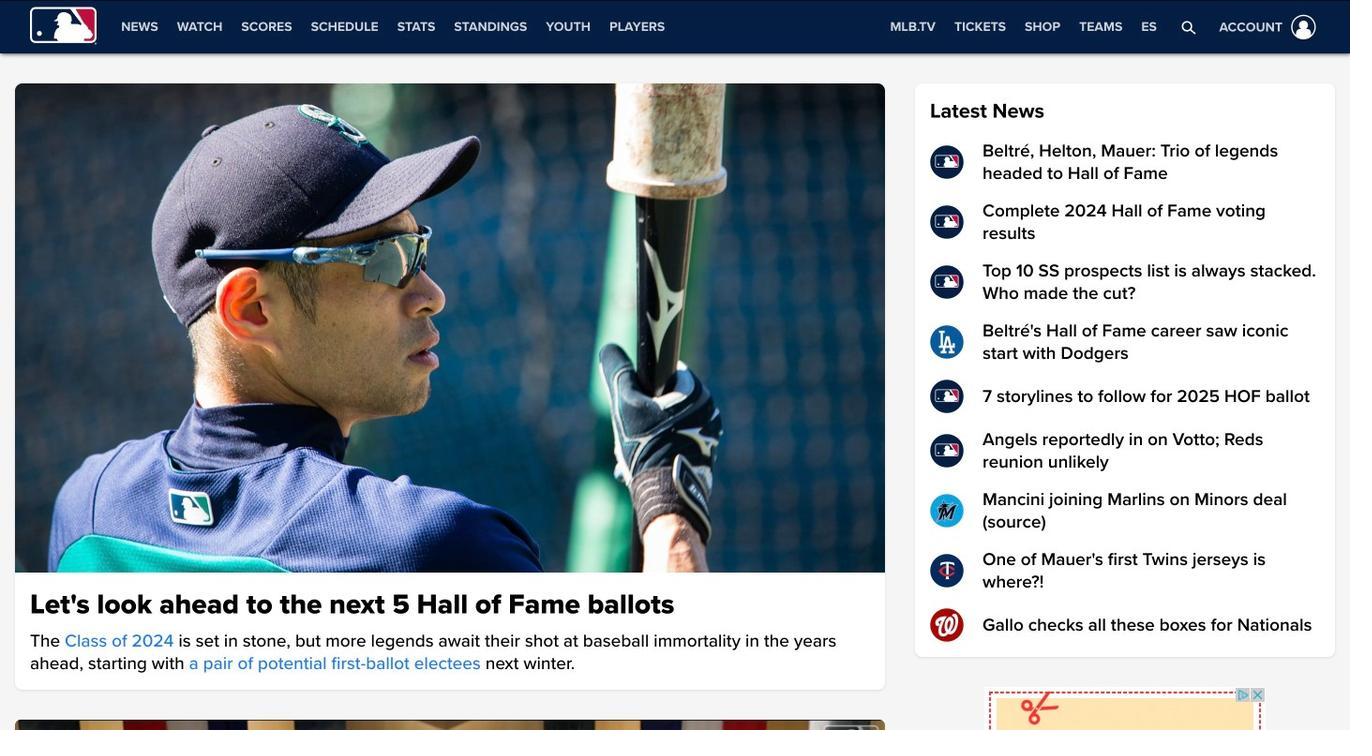 Task type: locate. For each thing, give the bounding box(es) containing it.
nationals image
[[930, 609, 964, 642]]

2 mlb image from the top
[[930, 205, 964, 239]]

twins image
[[930, 554, 964, 588]]

3 mlb image from the top
[[930, 265, 964, 299]]

4 mlb image from the top
[[930, 380, 964, 413]]

marlins image
[[930, 494, 964, 528]]

dodgers image
[[930, 325, 964, 359]]

top navigation element
[[0, 1, 1350, 53]]

mlb image
[[930, 145, 964, 179], [930, 205, 964, 239], [930, 265, 964, 299], [930, 380, 964, 413], [930, 434, 964, 468]]

mlb media player group
[[15, 720, 885, 730]]

advertisement element
[[985, 687, 1266, 730]]

5 mlb image from the top
[[930, 434, 964, 468]]



Task type: vqa. For each thing, say whether or not it's contained in the screenshot.
"submit"
no



Task type: describe. For each thing, give the bounding box(es) containing it.
let's look ahead to the next 5 hall of fame ballots image
[[15, 83, 885, 573]]

1 mlb image from the top
[[930, 145, 964, 179]]

search image
[[1181, 20, 1196, 35]]

tertiary navigation element
[[881, 1, 1166, 53]]

major league baseball image
[[30, 7, 97, 45]]

secondary navigation element
[[112, 1, 674, 53]]



